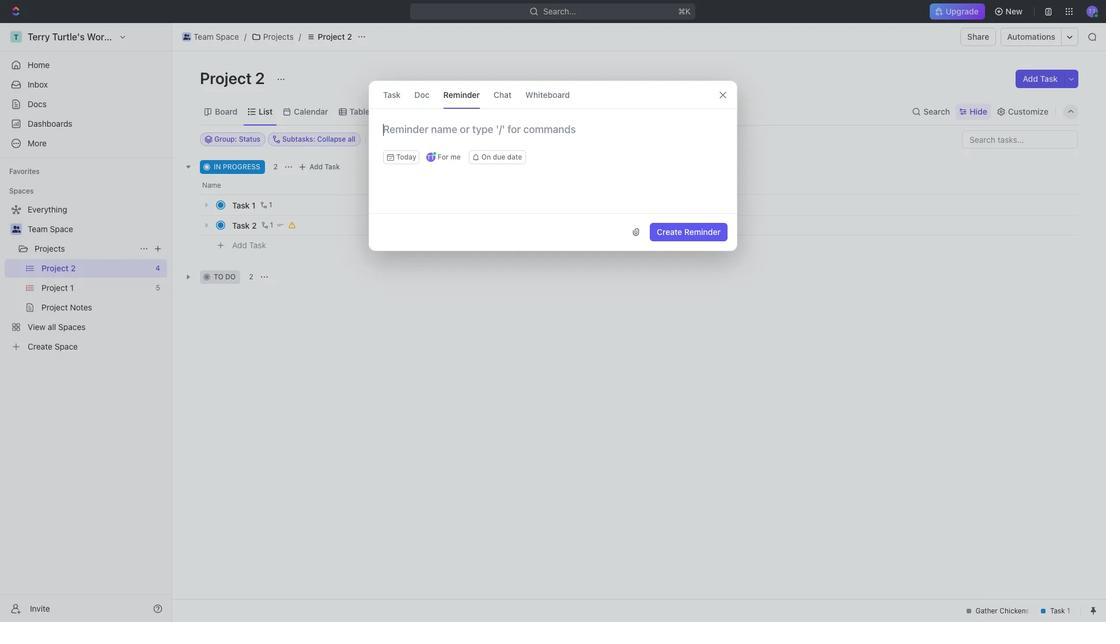 Task type: vqa. For each thing, say whether or not it's contained in the screenshot.
Inbox link
yes



Task type: describe. For each thing, give the bounding box(es) containing it.
hide
[[970, 106, 987, 116]]

0 vertical spatial add task button
[[1016, 70, 1065, 88]]

0 vertical spatial project
[[318, 32, 345, 41]]

projects inside tree
[[35, 244, 65, 253]]

invite
[[30, 603, 50, 613]]

0 vertical spatial reminder
[[443, 90, 480, 99]]

2 horizontal spatial add task
[[1023, 74, 1058, 84]]

1 button for 2
[[259, 220, 275, 231]]

on
[[481, 153, 491, 161]]

Reminder na﻿me or type '/' for commands text field
[[369, 123, 737, 150]]

customize
[[1008, 106, 1049, 116]]

0 vertical spatial project 2
[[318, 32, 352, 41]]

2 / from the left
[[299, 32, 301, 41]]

0 horizontal spatial project 2
[[200, 69, 268, 88]]

date
[[507, 153, 522, 161]]

list
[[259, 106, 273, 116]]

on due date
[[481, 153, 522, 161]]

search
[[924, 106, 950, 116]]

0 vertical spatial user group image
[[183, 34, 190, 40]]

task button
[[383, 81, 401, 108]]

team inside sidebar navigation
[[28, 224, 48, 234]]

home
[[28, 60, 50, 70]]

2 vertical spatial add
[[232, 240, 247, 250]]

1 vertical spatial add
[[310, 162, 323, 171]]

to
[[214, 273, 223, 281]]

table
[[350, 106, 370, 116]]

1 button for 1
[[258, 199, 274, 211]]

create reminder
[[657, 227, 721, 237]]

inbox link
[[5, 75, 167, 94]]

to do
[[214, 273, 236, 281]]

1 for task 1
[[269, 200, 272, 209]]

hide button
[[956, 103, 991, 120]]

upgrade link
[[930, 3, 985, 20]]

tt
[[427, 154, 434, 161]]

1 horizontal spatial team
[[194, 32, 214, 41]]

dashboards
[[28, 119, 72, 128]]

docs link
[[5, 95, 167, 113]]

1 for task 2
[[270, 221, 273, 229]]

0 horizontal spatial team space link
[[28, 220, 165, 239]]

task 1
[[232, 200, 256, 210]]

due
[[493, 153, 505, 161]]

customize button
[[993, 103, 1052, 120]]

board
[[215, 106, 237, 116]]

today button
[[383, 150, 419, 164]]

table link
[[347, 103, 370, 120]]

for
[[438, 153, 449, 161]]

docs
[[28, 99, 47, 109]]

0 vertical spatial team space
[[194, 32, 239, 41]]

1 vertical spatial project
[[200, 69, 252, 88]]

board link
[[213, 103, 237, 120]]

reminder button
[[443, 81, 480, 108]]

reminder inside button
[[684, 227, 721, 237]]

project 2 link
[[303, 30, 355, 44]]

search...
[[544, 6, 576, 16]]

1 vertical spatial add task button
[[296, 160, 345, 174]]

2 vertical spatial add task
[[232, 240, 266, 250]]

2 horizontal spatial add
[[1023, 74, 1038, 84]]

1 horizontal spatial add task
[[310, 162, 340, 171]]

gantt
[[391, 106, 412, 116]]

0 horizontal spatial projects link
[[35, 240, 135, 258]]

0 vertical spatial projects link
[[249, 30, 297, 44]]

1 up task 2
[[252, 200, 256, 210]]



Task type: locate. For each thing, give the bounding box(es) containing it.
me
[[450, 153, 461, 161]]

list link
[[256, 103, 273, 120]]

1 horizontal spatial space
[[216, 32, 239, 41]]

1 vertical spatial projects link
[[35, 240, 135, 258]]

0 horizontal spatial add task button
[[227, 239, 271, 252]]

1 vertical spatial reminder
[[684, 227, 721, 237]]

1 horizontal spatial team space
[[194, 32, 239, 41]]

new button
[[990, 2, 1030, 21]]

do
[[225, 273, 236, 281]]

projects link
[[249, 30, 297, 44], [35, 240, 135, 258]]

1 horizontal spatial /
[[299, 32, 301, 41]]

0 vertical spatial 1 button
[[258, 199, 274, 211]]

0 vertical spatial team
[[194, 32, 214, 41]]

doc button
[[414, 81, 430, 108]]

on due date button
[[469, 150, 526, 164]]

team
[[194, 32, 214, 41], [28, 224, 48, 234]]

1 horizontal spatial team space link
[[179, 30, 242, 44]]

⌘k
[[679, 6, 691, 16]]

1 button
[[258, 199, 274, 211], [259, 220, 275, 231]]

0 vertical spatial add task
[[1023, 74, 1058, 84]]

0 horizontal spatial /
[[244, 32, 247, 41]]

add task up customize
[[1023, 74, 1058, 84]]

1 / from the left
[[244, 32, 247, 41]]

1 horizontal spatial user group image
[[183, 34, 190, 40]]

assignees button
[[466, 133, 519, 146]]

0 horizontal spatial reminder
[[443, 90, 480, 99]]

1 vertical spatial project 2
[[200, 69, 268, 88]]

gantt link
[[389, 103, 412, 120]]

doc
[[414, 90, 430, 99]]

reminder
[[443, 90, 480, 99], [684, 227, 721, 237]]

tree
[[5, 200, 167, 356]]

1 right task 2
[[270, 221, 273, 229]]

projects
[[263, 32, 294, 41], [35, 244, 65, 253]]

reminder right doc
[[443, 90, 480, 99]]

0 horizontal spatial user group image
[[12, 226, 20, 233]]

1 vertical spatial space
[[50, 224, 73, 234]]

1 vertical spatial user group image
[[12, 226, 20, 233]]

automations button
[[1002, 28, 1061, 46]]

upgrade
[[946, 6, 979, 16]]

dialog containing task
[[369, 81, 737, 251]]

1 horizontal spatial project 2
[[318, 32, 352, 41]]

whiteboard button
[[525, 81, 570, 108]]

team space inside tree
[[28, 224, 73, 234]]

1 right task 1
[[269, 200, 272, 209]]

tree inside sidebar navigation
[[5, 200, 167, 356]]

add down task 2
[[232, 240, 247, 250]]

for me
[[438, 153, 461, 161]]

1 button right task 1
[[258, 199, 274, 211]]

in
[[214, 162, 221, 171]]

0 horizontal spatial projects
[[35, 244, 65, 253]]

create reminder button
[[650, 223, 728, 241]]

project
[[318, 32, 345, 41], [200, 69, 252, 88]]

add task
[[1023, 74, 1058, 84], [310, 162, 340, 171], [232, 240, 266, 250]]

tree containing team space
[[5, 200, 167, 356]]

team space
[[194, 32, 239, 41], [28, 224, 73, 234]]

spaces
[[9, 187, 34, 195]]

0 horizontal spatial add task
[[232, 240, 266, 250]]

calendar
[[294, 106, 328, 116]]

new
[[1006, 6, 1023, 16]]

assignees
[[480, 135, 514, 143]]

2
[[347, 32, 352, 41], [255, 69, 265, 88], [274, 162, 278, 171], [252, 220, 257, 230], [249, 273, 253, 281]]

0 vertical spatial team space link
[[179, 30, 242, 44]]

favorites
[[9, 167, 40, 176]]

favorites button
[[5, 165, 44, 179]]

task
[[1040, 74, 1058, 84], [383, 90, 401, 99], [325, 162, 340, 171], [232, 200, 250, 210], [232, 220, 250, 230], [249, 240, 266, 250]]

2 vertical spatial add task button
[[227, 239, 271, 252]]

1 vertical spatial 1 button
[[259, 220, 275, 231]]

user group image inside sidebar navigation
[[12, 226, 20, 233]]

1 vertical spatial team space link
[[28, 220, 165, 239]]

1 vertical spatial projects
[[35, 244, 65, 253]]

1 horizontal spatial project
[[318, 32, 345, 41]]

project 2
[[318, 32, 352, 41], [200, 69, 268, 88]]

inbox
[[28, 80, 48, 89]]

whiteboard
[[525, 90, 570, 99]]

1 horizontal spatial projects link
[[249, 30, 297, 44]]

1 vertical spatial add task
[[310, 162, 340, 171]]

today
[[396, 153, 416, 161]]

add task button down calendar link
[[296, 160, 345, 174]]

add up customize
[[1023, 74, 1038, 84]]

add down calendar link
[[310, 162, 323, 171]]

1
[[252, 200, 256, 210], [269, 200, 272, 209], [270, 221, 273, 229]]

automations
[[1007, 32, 1055, 41]]

/
[[244, 32, 247, 41], [299, 32, 301, 41]]

Search tasks... text field
[[963, 131, 1078, 148]]

user group image
[[183, 34, 190, 40], [12, 226, 20, 233]]

progress
[[223, 162, 260, 171]]

1 horizontal spatial add task button
[[296, 160, 345, 174]]

sidebar navigation
[[0, 23, 172, 622]]

0 horizontal spatial project
[[200, 69, 252, 88]]

1 vertical spatial team space
[[28, 224, 73, 234]]

0 horizontal spatial team space
[[28, 224, 73, 234]]

dialog
[[369, 81, 737, 251]]

add task down calendar
[[310, 162, 340, 171]]

0 horizontal spatial team
[[28, 224, 48, 234]]

1 horizontal spatial reminder
[[684, 227, 721, 237]]

1 horizontal spatial add
[[310, 162, 323, 171]]

create
[[657, 227, 682, 237]]

2 horizontal spatial add task button
[[1016, 70, 1065, 88]]

add task button down task 2
[[227, 239, 271, 252]]

add task button up customize
[[1016, 70, 1065, 88]]

0 horizontal spatial space
[[50, 224, 73, 234]]

add
[[1023, 74, 1038, 84], [310, 162, 323, 171], [232, 240, 247, 250]]

1 horizontal spatial projects
[[263, 32, 294, 41]]

share
[[967, 32, 989, 41]]

space inside tree
[[50, 224, 73, 234]]

0 horizontal spatial add
[[232, 240, 247, 250]]

chat
[[494, 90, 512, 99]]

team space link
[[179, 30, 242, 44], [28, 220, 165, 239]]

add task down task 2
[[232, 240, 266, 250]]

dashboards link
[[5, 115, 167, 133]]

0 vertical spatial add
[[1023, 74, 1038, 84]]

space
[[216, 32, 239, 41], [50, 224, 73, 234]]

share button
[[960, 28, 996, 46]]

search button
[[909, 103, 954, 120]]

0 vertical spatial projects
[[263, 32, 294, 41]]

1 vertical spatial team
[[28, 224, 48, 234]]

in progress
[[214, 162, 260, 171]]

1 button right task 2
[[259, 220, 275, 231]]

calendar link
[[292, 103, 328, 120]]

chat button
[[494, 81, 512, 108]]

0 vertical spatial space
[[216, 32, 239, 41]]

add task button
[[1016, 70, 1065, 88], [296, 160, 345, 174], [227, 239, 271, 252]]

reminder right the create
[[684, 227, 721, 237]]

home link
[[5, 56, 167, 74]]

task 2
[[232, 220, 257, 230]]



